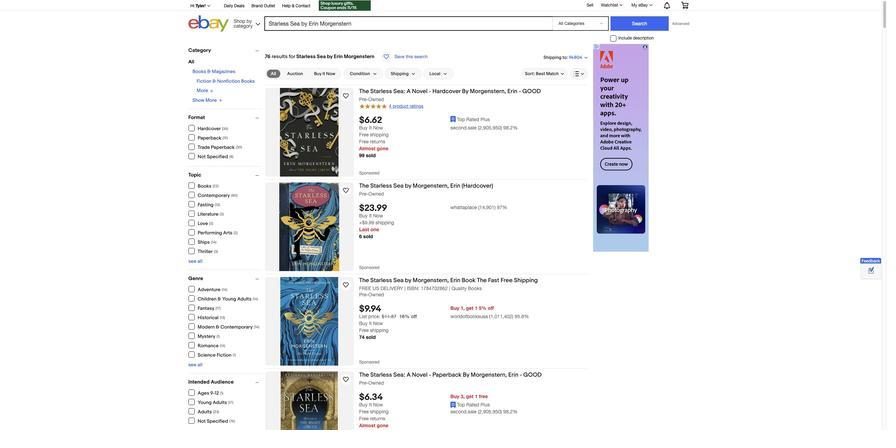 Task type: vqa. For each thing, say whether or not it's contained in the screenshot.
second all from the top of the page
yes



Task type: describe. For each thing, give the bounding box(es) containing it.
the starless sea: a novel - hardcover by morgenstern, erin - good link
[[359, 88, 587, 96]]

plus for second top rated plus image from the bottom
[[481, 117, 490, 122]]

intended audience
[[188, 379, 234, 386]]

my ebay link
[[628, 1, 655, 9]]

trade
[[198, 144, 210, 150]]

top rated plus for 1st top rated plus image from the bottom
[[457, 402, 490, 408]]

literature
[[198, 211, 219, 217]]

buy up "99"
[[359, 125, 368, 130]]

(1) inside ages 9-12 (1)
[[220, 391, 223, 396]]

fasting (13)
[[198, 202, 220, 208]]

not for trade
[[198, 154, 206, 160]]

rated for second top rated plus image from the bottom
[[466, 117, 479, 122]]

0 vertical spatial contemporary
[[198, 192, 230, 198]]

erin inside the starless sea: a novel - hardcover by morgenstern, erin - good pre-owned
[[507, 88, 517, 95]]

advertisement region
[[593, 44, 648, 252]]

ratings
[[410, 104, 423, 109]]

the starless sea by morgenstern, erin (hardcover) link
[[359, 183, 587, 191]]

modern & contemporary (14)
[[198, 324, 259, 330]]

!
[[205, 3, 206, 8]]

a for hardcover
[[407, 88, 411, 95]]

all link
[[267, 70, 280, 78]]

book
[[462, 277, 476, 284]]

98.2% for gone
[[503, 409, 518, 415]]

(3) for literature
[[220, 212, 224, 216]]

fantasy (17)
[[198, 305, 221, 311]]

ships
[[198, 239, 210, 245]]

adults (23)
[[198, 409, 219, 415]]

my ebay
[[632, 3, 648, 8]]

save this search
[[395, 54, 428, 59]]

it down 4 product ratings link
[[369, 125, 372, 130]]

the starless sea: a novel - paperback by morgenstern, erin - good heading
[[359, 372, 542, 379]]

daily
[[224, 3, 233, 8]]

specified for paperback
[[207, 154, 228, 160]]

(76)
[[229, 419, 235, 424]]

hardcover (36)
[[198, 126, 228, 131]]

free inside second.sale (2,905,950) 98.2% free returns almost gone
[[359, 416, 369, 422]]

(8)
[[229, 154, 233, 159]]

the starless sea: a novel - paperback by morgenstern, erin - good pre-owned
[[359, 372, 542, 386]]

the left fast
[[477, 277, 487, 284]]

help & contact
[[282, 3, 310, 8]]

sell link
[[583, 3, 596, 7]]

delivery
[[381, 286, 403, 291]]

1 for free
[[475, 394, 478, 400]]

& for fiction
[[213, 78, 216, 84]]

now inside worldofbooksusa (1,011,402) 95.8% buy it now free shipping 74 sold
[[373, 321, 383, 327]]

shipping button
[[385, 68, 421, 79]]

hi tyler !
[[190, 3, 206, 8]]

(17) inside fantasy (17)
[[216, 306, 221, 311]]

books & magazines
[[192, 69, 235, 74]]

starless for hardcover
[[370, 88, 392, 95]]

save
[[395, 54, 405, 59]]

free inside worldofbooksusa (1,011,402) 95.8% buy it now free shipping 74 sold
[[359, 328, 369, 333]]

shipping for shipping to : 94804
[[544, 55, 561, 60]]

by inside the starless sea by morgenstern, erin book the fast free shipping free us delivery | isbn: 1784702862 | quality books pre-owned
[[405, 277, 411, 284]]

1 | from the left
[[404, 286, 405, 291]]

description
[[633, 36, 654, 41]]

sell
[[587, 3, 593, 7]]

erin inside the starless sea by morgenstern, erin book the fast free shipping free us delivery | isbn: 1784702862 | quality books pre-owned
[[450, 277, 460, 284]]

ages 9-12 (1)
[[198, 390, 223, 396]]

arts
[[223, 230, 232, 236]]

0 vertical spatial fiction
[[197, 78, 211, 84]]

almost inside second.sale (2,905,950) 98.2% free returns almost gone
[[359, 423, 375, 429]]

ages
[[198, 390, 209, 396]]

daily deals
[[224, 3, 245, 8]]

& for books
[[207, 69, 211, 74]]

5%
[[479, 305, 486, 311]]

performing
[[198, 230, 222, 236]]

auction link
[[283, 70, 307, 78]]

sort: best match
[[525, 71, 559, 77]]

buy inside worldofbooksusa (1,011,402) 95.8% buy it now free shipping 74 sold
[[359, 321, 368, 327]]

worldofbooksusa (1,011,402) 95.8% buy it now free shipping 74 sold
[[359, 314, 529, 340]]

trade paperback (39)
[[198, 144, 242, 150]]

1 vertical spatial contemporary
[[220, 324, 253, 330]]

sea for the
[[393, 277, 404, 284]]

the for paperback
[[359, 372, 369, 379]]

now inside whattaplace (14,901) 97% buy it now +$9.99 shipping last one 6 sold
[[373, 213, 383, 219]]

it inside buy 3, get 1 free buy it now
[[369, 402, 372, 408]]

it down 76 results for starless sea by erin morgenstern
[[322, 71, 325, 77]]

0 vertical spatial paperback
[[198, 135, 221, 141]]

& for help
[[292, 3, 294, 8]]

2 vertical spatial adults
[[198, 409, 212, 415]]

the starless sea by morgenstern, erin book the fast free shipping heading
[[359, 277, 538, 284]]

category button
[[188, 47, 262, 54]]

the starless sea by morgenstern, erin (hardcover) heading
[[359, 183, 493, 190]]

94804
[[569, 55, 582, 60]]

free down "$6.62"
[[359, 132, 369, 137]]

now down 4 product ratings link
[[373, 125, 383, 130]]

shop
[[234, 18, 245, 24]]

genre button
[[188, 275, 262, 282]]

by inside shop by category
[[247, 18, 252, 24]]

shipping down '$6.34' on the bottom left of page
[[370, 409, 389, 415]]

6
[[359, 234, 362, 239]]

sort:
[[525, 71, 535, 77]]

buy down 76 results for starless sea by erin morgenstern
[[314, 71, 321, 77]]

morgenstern, inside the starless sea: a novel - hardcover by morgenstern, erin - good pre-owned
[[470, 88, 506, 95]]

returns inside second.sale (2,905,950) 98.2% free shipping free returns almost gone 99 sold
[[370, 139, 385, 144]]

whattaplace
[[450, 205, 477, 210]]

the starless sea: a novel - paperback by morgenstern, erin - good image
[[281, 372, 338, 430]]

help & contact link
[[282, 2, 310, 10]]

hardcover inside the starless sea: a novel - hardcover by morgenstern, erin - good pre-owned
[[432, 88, 461, 95]]

1 horizontal spatial off
[[488, 305, 494, 311]]

a for paperback
[[407, 372, 411, 379]]

fiction & nonfiction books link
[[197, 78, 255, 84]]

morgenstern, inside the starless sea by morgenstern, erin (hardcover) pre-owned
[[413, 183, 449, 190]]

for
[[289, 53, 295, 60]]

quality
[[452, 286, 467, 291]]

(1) inside mystery (1)
[[217, 334, 220, 339]]

sold inside worldofbooksusa (1,011,402) 95.8% buy it now free shipping 74 sold
[[366, 334, 376, 340]]

fasting
[[198, 202, 214, 208]]

sea: for hardcover
[[393, 88, 405, 95]]

sea for pre-
[[393, 183, 404, 190]]

fast
[[488, 277, 499, 284]]

& for children
[[218, 296, 221, 302]]

(14) inside children & young adults (14)
[[253, 297, 258, 301]]

(19)
[[222, 136, 228, 140]]

starless for paperback
[[370, 372, 392, 379]]

shipping inside second.sale (2,905,950) 98.2% free shipping free returns almost gone 99 sold
[[370, 132, 389, 137]]

watch the starless sea by morgenstern, erin book the fast free shipping image
[[341, 281, 350, 289]]

shipping to : 94804
[[544, 55, 582, 60]]

genre
[[188, 275, 203, 282]]

1 vertical spatial buy it now
[[359, 125, 383, 130]]

returns inside second.sale (2,905,950) 98.2% free returns almost gone
[[370, 416, 385, 422]]

match
[[546, 71, 559, 77]]

format button
[[188, 114, 262, 121]]

the starless sea by morgenstern, erin book the fast free shipping image
[[280, 277, 338, 366]]

books (22)
[[198, 183, 219, 189]]

get the coupon image
[[319, 0, 371, 11]]

local
[[429, 71, 440, 77]]

modern
[[198, 324, 215, 330]]

specified for (23)
[[207, 418, 228, 424]]

98.2% for returns
[[503, 125, 518, 130]]

show more button
[[192, 97, 222, 103]]

my
[[632, 3, 637, 8]]

more button
[[197, 88, 214, 94]]

show more
[[192, 97, 217, 103]]

account navigation
[[187, 0, 694, 12]]

buy it now link
[[310, 70, 339, 78]]

(13) for fasting
[[215, 203, 220, 207]]

0 horizontal spatial buy it now
[[314, 71, 335, 77]]

not specified (76)
[[198, 418, 235, 424]]

romance
[[198, 343, 219, 349]]

(3) for love
[[209, 221, 213, 226]]

free down '$6.34' on the bottom left of page
[[359, 409, 369, 415]]

rated for 1st top rated plus image from the bottom
[[466, 402, 479, 408]]

mystery (1)
[[198, 334, 220, 339]]

top rated plus for second top rated plus image from the bottom
[[457, 117, 490, 122]]

by inside the starless sea by morgenstern, erin (hardcover) pre-owned
[[405, 183, 411, 190]]

books up more button
[[192, 69, 206, 74]]

(3) for thriller
[[214, 249, 218, 254]]

buy 3, get 1 free buy it now
[[359, 394, 488, 408]]

include description
[[618, 36, 654, 41]]

good for paperback
[[523, 372, 542, 379]]

$9.94
[[359, 304, 381, 315]]

erin inside the starless sea by morgenstern, erin (hardcover) pre-owned
[[450, 183, 460, 190]]

buy left 3,
[[450, 394, 459, 400]]

(13) for historical
[[220, 315, 225, 320]]

list
[[359, 314, 367, 320]]

the starless sea: a novel - hardcover by morgenstern, erin - good heading
[[359, 88, 541, 95]]

more inside more button
[[197, 88, 208, 94]]

magazines
[[212, 69, 235, 74]]

pre- inside the starless sea by morgenstern, erin (hardcover) pre-owned
[[359, 191, 368, 197]]

0 vertical spatial sea
[[317, 53, 326, 60]]

this
[[406, 54, 413, 59]]

$6.62
[[359, 115, 382, 126]]

ebay
[[638, 3, 648, 8]]

main content containing $6.62
[[265, 44, 587, 430]]

worldofbooksusa
[[450, 314, 488, 320]]

$6.34
[[359, 392, 383, 403]]

1 vertical spatial all
[[271, 71, 276, 77]]

buy 1, get 1 5% off list price: $11.87 16% off
[[359, 305, 494, 320]]

watch the starless sea by morgenstern, erin (hardcover) image
[[341, 186, 350, 195]]

topic
[[188, 172, 201, 178]]

pre- inside the starless sea by morgenstern, erin book the fast free shipping free us delivery | isbn: 1784702862 | quality books pre-owned
[[359, 292, 368, 298]]

last
[[359, 227, 369, 233]]

pre- inside the starless sea: a novel - hardcover by morgenstern, erin - good pre-owned
[[359, 97, 368, 102]]

science
[[198, 352, 216, 358]]

isbn:
[[407, 286, 419, 291]]



Task type: locate. For each thing, give the bounding box(es) containing it.
1 left free
[[475, 394, 478, 400]]

1 horizontal spatial shipping
[[514, 277, 538, 284]]

2 pre- from the top
[[359, 191, 368, 197]]

pre- right watch the starless sea: a novel - hardcover by morgenstern, erin - good image
[[359, 97, 368, 102]]

not down adults (23)
[[198, 418, 206, 424]]

good
[[522, 88, 541, 95], [523, 372, 542, 379]]

now
[[326, 71, 335, 77], [373, 125, 383, 130], [373, 213, 383, 219], [373, 321, 383, 327], [373, 402, 383, 408]]

0 vertical spatial top rated plus
[[457, 117, 490, 122]]

owned up 4 product ratings link
[[368, 97, 384, 102]]

(13) down contemporary (80) on the top left of the page
[[215, 203, 220, 207]]

1 vertical spatial sea:
[[393, 372, 405, 379]]

1 horizontal spatial young
[[222, 296, 236, 302]]

sold right 74
[[366, 334, 376, 340]]

1 left 5%
[[475, 305, 478, 311]]

second.sale for returns
[[450, 125, 477, 130]]

pre- down free
[[359, 292, 368, 298]]

novel inside the starless sea: a novel - hardcover by morgenstern, erin - good pre-owned
[[412, 88, 427, 95]]

books inside the starless sea by morgenstern, erin book the fast free shipping free us delivery | isbn: 1784702862 | quality books pre-owned
[[468, 286, 482, 291]]

shipping
[[544, 55, 561, 60], [391, 71, 409, 77], [514, 277, 538, 284]]

watchlist link
[[597, 1, 626, 9]]

get inside buy 1, get 1 5% off list price: $11.87 16% off
[[466, 305, 473, 311]]

top rated plus image down the starless sea: a novel - hardcover by morgenstern, erin - good pre-owned
[[450, 116, 456, 122]]

now inside the buy it now link
[[326, 71, 335, 77]]

nonfiction
[[217, 78, 240, 84]]

children & young adults (14)
[[198, 296, 258, 302]]

(1,011,402)
[[489, 314, 513, 320]]

0 vertical spatial (1)
[[217, 334, 220, 339]]

the for (hardcover)
[[359, 183, 369, 190]]

see all for topic
[[188, 258, 202, 264]]

adults down genre dropdown button
[[237, 296, 251, 302]]

1 all from the top
[[198, 258, 202, 264]]

(3) right thriller at bottom
[[214, 249, 218, 254]]

shipping inside dropdown button
[[391, 71, 409, 77]]

product
[[393, 104, 408, 109]]

1 horizontal spatial (17)
[[228, 400, 233, 405]]

2 returns from the top
[[370, 416, 385, 422]]

buy inside buy 1, get 1 5% off list price: $11.87 16% off
[[450, 305, 459, 311]]

watch the starless sea: a novel - hardcover by morgenstern, erin - good image
[[341, 92, 350, 100]]

thriller (3)
[[198, 249, 218, 254]]

0 vertical spatial all
[[198, 258, 202, 264]]

2 see all button from the top
[[188, 362, 202, 368]]

to
[[562, 55, 567, 60]]

1 vertical spatial off
[[411, 314, 417, 320]]

(17) up (76)
[[228, 400, 233, 405]]

novel
[[412, 88, 427, 95], [412, 372, 427, 379]]

0 vertical spatial all
[[188, 59, 194, 65]]

novel up ratings
[[412, 88, 427, 95]]

specified
[[207, 154, 228, 160], [207, 418, 228, 424]]

2 almost from the top
[[359, 423, 375, 429]]

1 a from the top
[[407, 88, 411, 95]]

0 vertical spatial second.sale
[[450, 125, 477, 130]]

4
[[389, 104, 391, 109]]

2 98.2% from the top
[[503, 409, 518, 415]]

2 horizontal spatial (3)
[[220, 212, 224, 216]]

top rated plus down the starless sea: a novel - hardcover by morgenstern, erin - good link
[[457, 117, 490, 122]]

buy it now down 76 results for starless sea by erin morgenstern
[[314, 71, 335, 77]]

1 pre- from the top
[[359, 97, 368, 102]]

price:
[[368, 314, 380, 320]]

1 vertical spatial plus
[[481, 402, 490, 408]]

0 vertical spatial returns
[[370, 139, 385, 144]]

starless
[[296, 53, 316, 60], [370, 88, 392, 95], [370, 183, 392, 190], [370, 277, 392, 284], [370, 372, 392, 379]]

0 vertical spatial (2,905,950)
[[478, 125, 502, 130]]

more down more button
[[205, 97, 217, 103]]

starless for book
[[370, 277, 392, 284]]

starless inside the "the starless sea: a novel - paperback by morgenstern, erin - good pre-owned"
[[370, 372, 392, 379]]

2 owned from the top
[[368, 191, 384, 197]]

sort: best match button
[[522, 68, 567, 79]]

shipping down "$6.62"
[[370, 132, 389, 137]]

second.sale
[[450, 125, 477, 130], [450, 409, 477, 415]]

listing options selector. list view selected. image
[[573, 71, 584, 77]]

sea: inside the "the starless sea: a novel - paperback by morgenstern, erin - good pre-owned"
[[393, 372, 405, 379]]

starless inside the starless sea: a novel - hardcover by morgenstern, erin - good pre-owned
[[370, 88, 392, 95]]

auction
[[287, 71, 303, 77]]

1 vertical spatial more
[[205, 97, 217, 103]]

condition
[[350, 71, 370, 77]]

1 sea: from the top
[[393, 88, 405, 95]]

shipping inside worldofbooksusa (1,011,402) 95.8% buy it now free shipping 74 sold
[[370, 328, 389, 333]]

(14) inside modern & contemporary (14)
[[254, 325, 259, 329]]

98.2% inside second.sale (2,905,950) 98.2% free shipping free returns almost gone 99 sold
[[503, 125, 518, 130]]

1 vertical spatial adults
[[213, 400, 227, 406]]

a inside the starless sea: a novel - hardcover by morgenstern, erin - good pre-owned
[[407, 88, 411, 95]]

& for modern
[[216, 324, 219, 330]]

2 gone from the top
[[377, 423, 388, 429]]

shipping up one
[[376, 220, 394, 226]]

contemporary up the (16)
[[220, 324, 253, 330]]

2 second.sale from the top
[[450, 409, 477, 415]]

specified down trade paperback (39)
[[207, 154, 228, 160]]

best
[[536, 71, 545, 77]]

16%
[[399, 314, 409, 320]]

buy down list
[[359, 321, 368, 327]]

1 vertical spatial young
[[198, 400, 212, 406]]

buy inside whattaplace (14,901) 97% buy it now +$9.99 shipping last one 6 sold
[[359, 213, 368, 219]]

the inside the starless sea by morgenstern, erin (hardcover) pre-owned
[[359, 183, 369, 190]]

1 inside buy 1, get 1 5% off list price: $11.87 16% off
[[475, 305, 478, 311]]

it inside worldofbooksusa (1,011,402) 95.8% buy it now free shipping 74 sold
[[369, 321, 372, 327]]

novel for hardcover
[[412, 88, 427, 95]]

owned inside the starless sea: a novel - hardcover by morgenstern, erin - good pre-owned
[[368, 97, 384, 102]]

& inside account navigation
[[292, 3, 294, 8]]

shop by category banner
[[187, 0, 694, 34]]

starless inside the starless sea by morgenstern, erin (hardcover) pre-owned
[[370, 183, 392, 190]]

books right nonfiction
[[241, 78, 255, 84]]

returns down "$6.62"
[[370, 139, 385, 144]]

starless up $23.99
[[370, 183, 392, 190]]

0 vertical spatial specified
[[207, 154, 228, 160]]

see up genre
[[188, 258, 196, 264]]

good inside the "the starless sea: a novel - paperback by morgenstern, erin - good pre-owned"
[[523, 372, 542, 379]]

1 get from the top
[[466, 305, 473, 311]]

all for topic
[[198, 258, 202, 264]]

top down 3,
[[457, 402, 465, 408]]

science fiction (1)
[[198, 352, 236, 358]]

shop by category
[[234, 18, 253, 29]]

starless up '$6.34' on the bottom left of page
[[370, 372, 392, 379]]

1 top from the top
[[457, 117, 465, 122]]

0 vertical spatial 98.2%
[[503, 125, 518, 130]]

1 vertical spatial (1)
[[233, 353, 236, 357]]

(1) right "12"
[[220, 391, 223, 396]]

topic button
[[188, 172, 262, 178]]

1 see from the top
[[188, 258, 196, 264]]

starless up us
[[370, 277, 392, 284]]

2 plus from the top
[[481, 402, 490, 408]]

show
[[192, 97, 204, 103]]

none submit inside shop by category banner
[[611, 16, 669, 31]]

1 vertical spatial hardcover
[[198, 126, 221, 131]]

1 owned from the top
[[368, 97, 384, 102]]

2 vertical spatial (1)
[[220, 391, 223, 396]]

starless inside the starless sea by morgenstern, erin book the fast free shipping free us delivery | isbn: 1784702862 | quality books pre-owned
[[370, 277, 392, 284]]

4 pre- from the top
[[359, 380, 368, 386]]

gone inside second.sale (2,905,950) 98.2% free shipping free returns almost gone 99 sold
[[377, 145, 388, 151]]

adults
[[237, 296, 251, 302], [213, 400, 227, 406], [198, 409, 212, 415]]

sea inside the starless sea by morgenstern, erin book the fast free shipping free us delivery | isbn: 1784702862 | quality books pre-owned
[[393, 277, 404, 284]]

get for 3,
[[466, 394, 473, 400]]

2 1 from the top
[[475, 394, 478, 400]]

it up +$9.99
[[369, 213, 372, 219]]

0 vertical spatial gone
[[377, 145, 388, 151]]

the starless sea by morgenstern, erin (hardcover) image
[[279, 183, 339, 271]]

free up "99"
[[359, 139, 369, 144]]

2 top rated plus from the top
[[457, 402, 490, 408]]

2 vertical spatial sold
[[366, 334, 376, 340]]

2 horizontal spatial (1)
[[233, 353, 236, 357]]

1 vertical spatial paperback
[[211, 144, 235, 150]]

76 results for starless sea by erin morgenstern
[[265, 53, 374, 60]]

0 horizontal spatial fiction
[[197, 78, 211, 84]]

1 second.sale from the top
[[450, 125, 477, 130]]

novel inside the "the starless sea: a novel - paperback by morgenstern, erin - good pre-owned"
[[412, 372, 427, 379]]

it down the price:
[[369, 321, 372, 327]]

95.8%
[[515, 314, 529, 320]]

starless for (hardcover)
[[370, 183, 392, 190]]

paperback inside the "the starless sea: a novel - paperback by morgenstern, erin - good pre-owned"
[[432, 372, 462, 379]]

hardcover up 'paperback (19)'
[[198, 126, 221, 131]]

sea: inside the starless sea: a novel - hardcover by morgenstern, erin - good pre-owned
[[393, 88, 405, 95]]

1 vertical spatial (17)
[[228, 400, 233, 405]]

adults left (23)
[[198, 409, 212, 415]]

plus down the starless sea: a novel - hardcover by morgenstern, erin - good link
[[481, 117, 490, 122]]

see all button for genre
[[188, 362, 202, 368]]

almost down free shipping
[[359, 423, 375, 429]]

1 vertical spatial see all
[[188, 362, 202, 368]]

see all for genre
[[188, 362, 202, 368]]

paperback (19)
[[198, 135, 228, 141]]

0 horizontal spatial (17)
[[216, 306, 221, 311]]

ships (14)
[[198, 239, 216, 245]]

0 vertical spatial almost
[[359, 145, 375, 151]]

1 see all button from the top
[[188, 258, 202, 264]]

starless up 4
[[370, 88, 392, 95]]

1 vertical spatial novel
[[412, 372, 427, 379]]

1 horizontal spatial adults
[[213, 400, 227, 406]]

all down results
[[271, 71, 276, 77]]

All selected text field
[[271, 71, 276, 77]]

it up free shipping
[[369, 402, 372, 408]]

1 almost from the top
[[359, 145, 375, 151]]

historical (13)
[[198, 315, 225, 321]]

1 see all from the top
[[188, 258, 202, 264]]

owned down us
[[368, 292, 384, 298]]

it inside whattaplace (14,901) 97% buy it now +$9.99 shipping last one 6 sold
[[369, 213, 372, 219]]

brand
[[251, 3, 263, 8]]

books down the starless sea by morgenstern, erin book the fast free shipping link
[[468, 286, 482, 291]]

0 vertical spatial plus
[[481, 117, 490, 122]]

(3) inside literature (3)
[[220, 212, 224, 216]]

1 horizontal spatial |
[[449, 286, 450, 291]]

1 1 from the top
[[475, 305, 478, 311]]

1 98.2% from the top
[[503, 125, 518, 130]]

(23)
[[213, 410, 219, 414]]

fiction up more button
[[197, 78, 211, 84]]

& down books & magazines
[[213, 78, 216, 84]]

2 get from the top
[[466, 394, 473, 400]]

fantasy
[[198, 305, 214, 311]]

0 vertical spatial by
[[462, 88, 468, 95]]

(39)
[[236, 145, 242, 150]]

sea inside the starless sea by morgenstern, erin (hardcover) pre-owned
[[393, 183, 404, 190]]

all for genre
[[198, 362, 202, 368]]

sold inside whattaplace (14,901) 97% buy it now +$9.99 shipping last one 6 sold
[[363, 234, 373, 239]]

advanced link
[[669, 17, 693, 30]]

Search for anything text field
[[265, 17, 551, 30]]

1 vertical spatial (13)
[[220, 315, 225, 320]]

3,
[[461, 394, 465, 400]]

0 vertical spatial top rated plus image
[[450, 116, 456, 122]]

1 vertical spatial not
[[198, 418, 206, 424]]

shipping inside whattaplace (14,901) 97% buy it now +$9.99 shipping last one 6 sold
[[376, 220, 394, 226]]

the for book
[[359, 277, 369, 284]]

2 sea: from the top
[[393, 372, 405, 379]]

1 for 5%
[[475, 305, 478, 311]]

1 horizontal spatial (3)
[[214, 249, 218, 254]]

the starless sea: a novel - paperback by morgenstern, erin - good link
[[359, 372, 587, 380]]

0 horizontal spatial (3)
[[209, 221, 213, 226]]

free
[[359, 286, 371, 291]]

1 novel from the top
[[412, 88, 427, 95]]

literature (3)
[[198, 211, 224, 217]]

1 vertical spatial sold
[[363, 234, 373, 239]]

now down the price:
[[373, 321, 383, 327]]

(13) up modern & contemporary (14)
[[220, 315, 225, 320]]

1 vertical spatial all
[[198, 362, 202, 368]]

by for paperback
[[463, 372, 469, 379]]

now inside buy 3, get 1 free buy it now
[[373, 402, 383, 408]]

2 see all from the top
[[188, 362, 202, 368]]

novel for paperback
[[412, 372, 427, 379]]

(17) up historical (13)
[[216, 306, 221, 311]]

off right 16%
[[411, 314, 417, 320]]

3 pre- from the top
[[359, 292, 368, 298]]

+$9.99
[[359, 220, 374, 226]]

get inside buy 3, get 1 free buy it now
[[466, 394, 473, 400]]

0 vertical spatial hardcover
[[432, 88, 461, 95]]

not for adults
[[198, 418, 206, 424]]

0 vertical spatial see all button
[[188, 258, 202, 264]]

help
[[282, 3, 291, 8]]

1 rated from the top
[[466, 117, 479, 122]]

sold right "99"
[[366, 152, 376, 158]]

owned inside the starless sea by morgenstern, erin (hardcover) pre-owned
[[368, 191, 384, 197]]

all down thriller at bottom
[[198, 258, 202, 264]]

books left (22)
[[198, 183, 211, 189]]

1 horizontal spatial all
[[271, 71, 276, 77]]

now up free shipping
[[373, 402, 383, 408]]

the inside the "the starless sea: a novel - paperback by morgenstern, erin - good pre-owned"
[[359, 372, 369, 379]]

(14) inside ships (14)
[[211, 240, 216, 244]]

0 vertical spatial see
[[188, 258, 196, 264]]

(2,905,950) for gone
[[478, 409, 502, 415]]

shipping down the price:
[[370, 328, 389, 333]]

free inside the starless sea by morgenstern, erin book the fast free shipping free us delivery | isbn: 1784702862 | quality books pre-owned
[[501, 277, 513, 284]]

contact
[[296, 3, 310, 8]]

watch the starless sea: a novel - paperback by morgenstern, erin - good image
[[341, 376, 350, 384]]

owned inside the starless sea by morgenstern, erin book the fast free shipping free us delivery | isbn: 1784702862 | quality books pre-owned
[[368, 292, 384, 298]]

1 vertical spatial gone
[[377, 423, 388, 429]]

not down trade
[[198, 154, 206, 160]]

0 vertical spatial 1
[[475, 305, 478, 311]]

specified down (23)
[[207, 418, 228, 424]]

main content
[[265, 44, 587, 430]]

0 vertical spatial not
[[198, 154, 206, 160]]

1 top rated plus from the top
[[457, 117, 490, 122]]

the up free
[[359, 277, 369, 284]]

(1) right 'science'
[[233, 353, 236, 357]]

1 vertical spatial top
[[457, 402, 465, 408]]

shipping inside the starless sea by morgenstern, erin book the fast free shipping free us delivery | isbn: 1784702862 | quality books pre-owned
[[514, 277, 538, 284]]

0 horizontal spatial all
[[188, 59, 194, 65]]

intended
[[188, 379, 210, 386]]

historical
[[198, 315, 219, 321]]

2 a from the top
[[407, 372, 411, 379]]

1 vertical spatial good
[[523, 372, 542, 379]]

1 vertical spatial almost
[[359, 423, 375, 429]]

2 vertical spatial paperback
[[432, 372, 462, 379]]

2 horizontal spatial shipping
[[544, 55, 561, 60]]

all down 'science'
[[198, 362, 202, 368]]

1 (2,905,950) from the top
[[478, 125, 502, 130]]

get for 1,
[[466, 305, 473, 311]]

good inside the starless sea: a novel - hardcover by morgenstern, erin - good pre-owned
[[522, 88, 541, 95]]

the for hardcover
[[359, 88, 369, 95]]

(13) inside fasting (13)
[[215, 203, 220, 207]]

2 all from the top
[[198, 362, 202, 368]]

second.sale inside second.sale (2,905,950) 98.2% free returns almost gone
[[450, 409, 477, 415]]

free
[[479, 394, 488, 400]]

paperback up 3,
[[432, 372, 462, 379]]

0 horizontal spatial (1)
[[217, 334, 220, 339]]

good for hardcover
[[522, 88, 541, 95]]

0 vertical spatial sold
[[366, 152, 376, 158]]

1 returns from the top
[[370, 139, 385, 144]]

1 vertical spatial rated
[[466, 402, 479, 408]]

off
[[488, 305, 494, 311], [411, 314, 417, 320]]

2 specified from the top
[[207, 418, 228, 424]]

4 owned from the top
[[368, 380, 384, 386]]

novel up buy 3, get 1 free buy it now
[[412, 372, 427, 379]]

see all button down 'science'
[[188, 362, 202, 368]]

1
[[475, 305, 478, 311], [475, 394, 478, 400]]

adventure
[[198, 287, 221, 293]]

buy left "1,"
[[450, 305, 459, 311]]

1 vertical spatial (2,905,950)
[[478, 409, 502, 415]]

1 vertical spatial a
[[407, 372, 411, 379]]

0 vertical spatial more
[[197, 88, 208, 94]]

2 not from the top
[[198, 418, 206, 424]]

1 vertical spatial top rated plus image
[[450, 402, 456, 408]]

2 novel from the top
[[412, 372, 427, 379]]

shipping down save
[[391, 71, 409, 77]]

(17)
[[216, 306, 221, 311], [228, 400, 233, 405]]

97%
[[497, 205, 507, 210]]

buy up free shipping
[[359, 402, 368, 408]]

1 vertical spatial top rated plus
[[457, 402, 490, 408]]

not
[[198, 154, 206, 160], [198, 418, 206, 424]]

3 owned from the top
[[368, 292, 384, 298]]

1 horizontal spatial fiction
[[217, 352, 232, 358]]

top rated plus down free
[[457, 402, 490, 408]]

0 horizontal spatial off
[[411, 314, 417, 320]]

fiction
[[197, 78, 211, 84], [217, 352, 232, 358]]

0 vertical spatial young
[[222, 296, 236, 302]]

2 horizontal spatial adults
[[237, 296, 251, 302]]

(2,905,950) inside second.sale (2,905,950) 98.2% free shipping free returns almost gone 99 sold
[[478, 125, 502, 130]]

1 gone from the top
[[377, 145, 388, 151]]

2 vertical spatial (3)
[[214, 249, 218, 254]]

0 vertical spatial adults
[[237, 296, 251, 302]]

pre- inside the "the starless sea: a novel - paperback by morgenstern, erin - good pre-owned"
[[359, 380, 368, 386]]

0 horizontal spatial shipping
[[391, 71, 409, 77]]

search
[[414, 54, 428, 59]]

the starless sea: a novel - hardcover by morgenstern, erin - good pre-owned
[[359, 88, 541, 102]]

sea:
[[393, 88, 405, 95], [393, 372, 405, 379]]

top rated plus image
[[450, 116, 456, 122], [450, 402, 456, 408]]

0 vertical spatial top
[[457, 117, 465, 122]]

young
[[222, 296, 236, 302], [198, 400, 212, 406]]

second.sale for gone
[[450, 409, 477, 415]]

(17) inside young adults (17)
[[228, 400, 233, 405]]

0 horizontal spatial hardcover
[[198, 126, 221, 131]]

(14,901)
[[478, 205, 496, 210]]

0 vertical spatial sea:
[[393, 88, 405, 95]]

condition button
[[344, 68, 383, 79]]

0 horizontal spatial young
[[198, 400, 212, 406]]

2 (2,905,950) from the top
[[478, 409, 502, 415]]

1 vertical spatial by
[[463, 372, 469, 379]]

see for genre
[[188, 362, 196, 368]]

& right help
[[292, 3, 294, 8]]

1 vertical spatial second.sale
[[450, 409, 477, 415]]

pre- up '$6.34' on the bottom left of page
[[359, 380, 368, 386]]

1 vertical spatial specified
[[207, 418, 228, 424]]

owned up '$6.34' on the bottom left of page
[[368, 380, 384, 386]]

second.sale inside second.sale (2,905,950) 98.2% free shipping free returns almost gone 99 sold
[[450, 125, 477, 130]]

now up +$9.99
[[373, 213, 383, 219]]

sold
[[366, 152, 376, 158], [363, 234, 373, 239], [366, 334, 376, 340]]

1 vertical spatial returns
[[370, 416, 385, 422]]

almost inside second.sale (2,905,950) 98.2% free shipping free returns almost gone 99 sold
[[359, 145, 375, 151]]

12
[[215, 390, 219, 396]]

0 vertical spatial (17)
[[216, 306, 221, 311]]

gone inside second.sale (2,905,950) 98.2% free returns almost gone
[[377, 423, 388, 429]]

morgenstern, inside the starless sea by morgenstern, erin book the fast free shipping free us delivery | isbn: 1784702862 | quality books pre-owned
[[413, 277, 449, 284]]

the inside the starless sea: a novel - hardcover by morgenstern, erin - good pre-owned
[[359, 88, 369, 95]]

shipping inside shipping to : 94804
[[544, 55, 561, 60]]

(3)
[[220, 212, 224, 216], [209, 221, 213, 226], [214, 249, 218, 254]]

1 vertical spatial 1
[[475, 394, 478, 400]]

almost up "99"
[[359, 145, 375, 151]]

0 vertical spatial buy it now
[[314, 71, 335, 77]]

1 top rated plus image from the top
[[450, 116, 456, 122]]

all down category
[[188, 59, 194, 65]]

1 vertical spatial shipping
[[391, 71, 409, 77]]

owned inside the "the starless sea: a novel - paperback by morgenstern, erin - good pre-owned"
[[368, 380, 384, 386]]

1 vertical spatial sea
[[393, 183, 404, 190]]

(36)
[[222, 126, 228, 131]]

74
[[359, 334, 365, 340]]

1 vertical spatial (3)
[[209, 221, 213, 226]]

the right watch the starless sea by morgenstern, erin (hardcover) icon on the top of the page
[[359, 183, 369, 190]]

(14) inside adventure (14)
[[222, 287, 227, 292]]

2 top from the top
[[457, 402, 465, 408]]

(3) right love
[[209, 221, 213, 226]]

98.2% inside second.sale (2,905,950) 98.2% free returns almost gone
[[503, 409, 518, 415]]

include
[[618, 36, 632, 41]]

& left magazines
[[207, 69, 211, 74]]

the right watch the starless sea: a novel - paperback by morgenstern, erin - good icon
[[359, 372, 369, 379]]

morgenstern, inside the "the starless sea: a novel - paperback by morgenstern, erin - good pre-owned"
[[471, 372, 507, 379]]

by inside the starless sea: a novel - hardcover by morgenstern, erin - good pre-owned
[[462, 88, 468, 95]]

erin inside the "the starless sea: a novel - paperback by morgenstern, erin - good pre-owned"
[[508, 372, 518, 379]]

1 plus from the top
[[481, 117, 490, 122]]

contemporary
[[198, 192, 230, 198], [220, 324, 253, 330]]

category
[[188, 47, 211, 54]]

by
[[462, 88, 468, 95], [463, 372, 469, 379]]

1784702862
[[421, 286, 448, 291]]

plus for 1st top rated plus image from the bottom
[[481, 402, 490, 408]]

get right "1,"
[[466, 305, 473, 311]]

see for topic
[[188, 258, 196, 264]]

(2,905,950) inside second.sale (2,905,950) 98.2% free returns almost gone
[[478, 409, 502, 415]]

1 vertical spatial fiction
[[217, 352, 232, 358]]

now down 76 results for starless sea by erin morgenstern
[[326, 71, 335, 77]]

sea
[[317, 53, 326, 60], [393, 183, 404, 190], [393, 277, 404, 284]]

(13) inside historical (13)
[[220, 315, 225, 320]]

fiction down the (16)
[[217, 352, 232, 358]]

& down adventure (14)
[[218, 296, 221, 302]]

shipping for shipping
[[391, 71, 409, 77]]

2 | from the left
[[449, 286, 450, 291]]

gone down "$6.62"
[[377, 145, 388, 151]]

mystery
[[198, 334, 215, 339]]

(3) inside love (3)
[[209, 221, 213, 226]]

free right fast
[[501, 277, 513, 284]]

(2)
[[234, 231, 238, 235]]

sea: for paperback
[[393, 372, 405, 379]]

0 vertical spatial novel
[[412, 88, 427, 95]]

& down historical (13)
[[216, 324, 219, 330]]

(hardcover)
[[462, 183, 493, 190]]

1 not from the top
[[198, 154, 206, 160]]

(2,905,950) for returns
[[478, 125, 502, 130]]

starless right for
[[296, 53, 316, 60]]

owned up $23.99
[[368, 191, 384, 197]]

1 inside buy 3, get 1 free buy it now
[[475, 394, 478, 400]]

see
[[188, 258, 196, 264], [188, 362, 196, 368]]

:
[[567, 55, 568, 60]]

by for hardcover
[[462, 88, 468, 95]]

None submit
[[611, 16, 669, 31]]

more inside show more button
[[205, 97, 217, 103]]

76
[[265, 53, 270, 60]]

see all button for topic
[[188, 258, 202, 264]]

2 top rated plus image from the top
[[450, 402, 456, 408]]

your shopping cart image
[[681, 2, 689, 9]]

(1) inside science fiction (1)
[[233, 353, 236, 357]]

by inside the "the starless sea: a novel - paperback by morgenstern, erin - good pre-owned"
[[463, 372, 469, 379]]

(3) inside 'thriller (3)'
[[214, 249, 218, 254]]

the starless sea by morgenstern, erin (hardcover) pre-owned
[[359, 183, 493, 197]]

a up 4 product ratings
[[407, 88, 411, 95]]

the starless sea: a novel - hardcover by morgenstern, erin - good image
[[280, 88, 338, 177]]

0 vertical spatial good
[[522, 88, 541, 95]]

1 vertical spatial 98.2%
[[503, 409, 518, 415]]

0 vertical spatial get
[[466, 305, 473, 311]]

see up intended
[[188, 362, 196, 368]]

1 vertical spatial see all button
[[188, 362, 202, 368]]

a inside the "the starless sea: a novel - paperback by morgenstern, erin - good pre-owned"
[[407, 372, 411, 379]]

more up show more
[[197, 88, 208, 94]]

category
[[234, 23, 253, 29]]

tyler
[[195, 3, 205, 8]]

top down the starless sea: a novel - hardcover by morgenstern, erin - good pre-owned
[[457, 117, 465, 122]]

2 see from the top
[[188, 362, 196, 368]]

1 specified from the top
[[207, 154, 228, 160]]

pre- up $23.99
[[359, 191, 368, 197]]

sold inside second.sale (2,905,950) 98.2% free shipping free returns almost gone 99 sold
[[366, 152, 376, 158]]

returns down free shipping
[[370, 416, 385, 422]]

a up buy 3, get 1 free buy it now
[[407, 372, 411, 379]]

(13)
[[215, 203, 220, 207], [220, 315, 225, 320]]

buy it now up "99"
[[359, 125, 383, 130]]

2 vertical spatial sea
[[393, 277, 404, 284]]

adults down "12"
[[213, 400, 227, 406]]

2 rated from the top
[[466, 402, 479, 408]]



